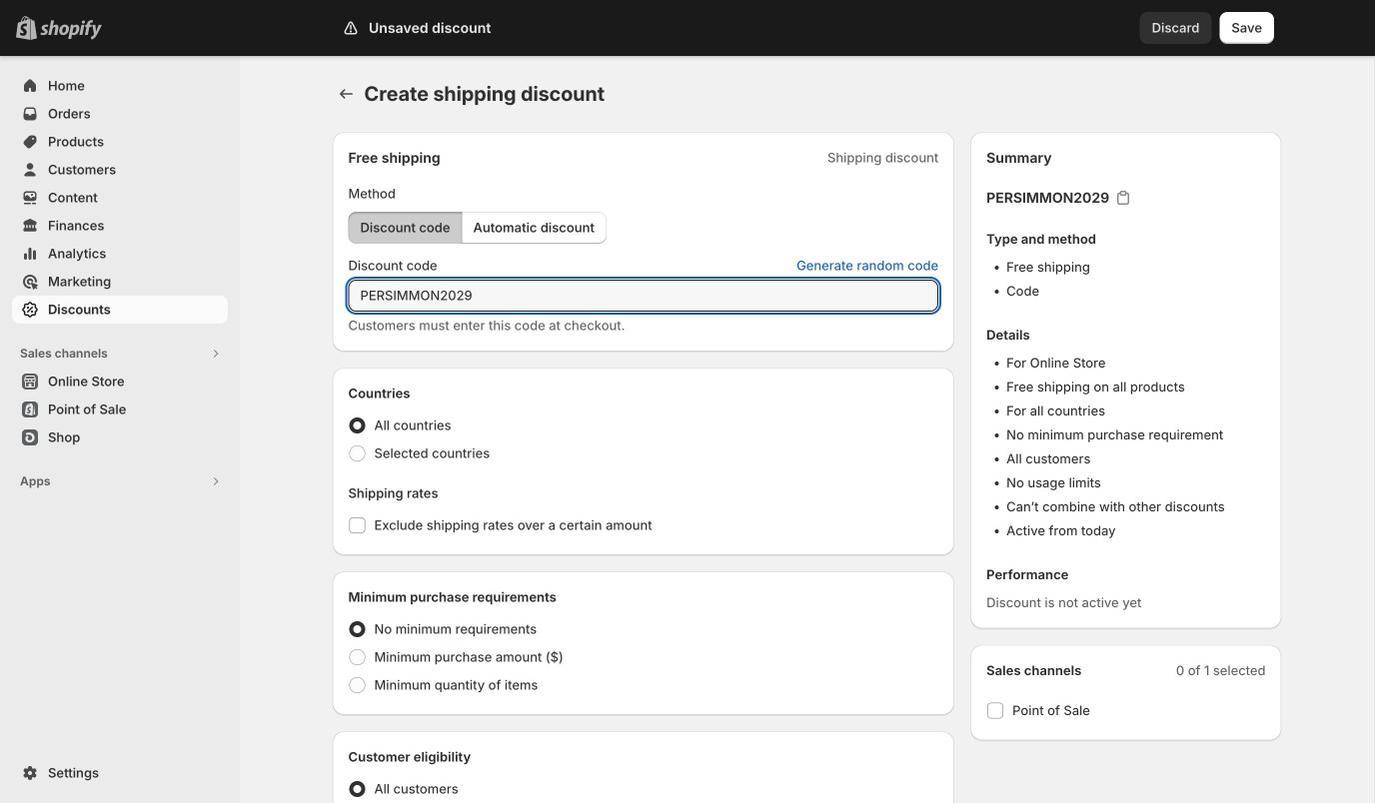 Task type: vqa. For each thing, say whether or not it's contained in the screenshot.
The Shopify image
yes



Task type: locate. For each thing, give the bounding box(es) containing it.
shopify image
[[40, 20, 102, 40]]

None text field
[[348, 280, 939, 312]]



